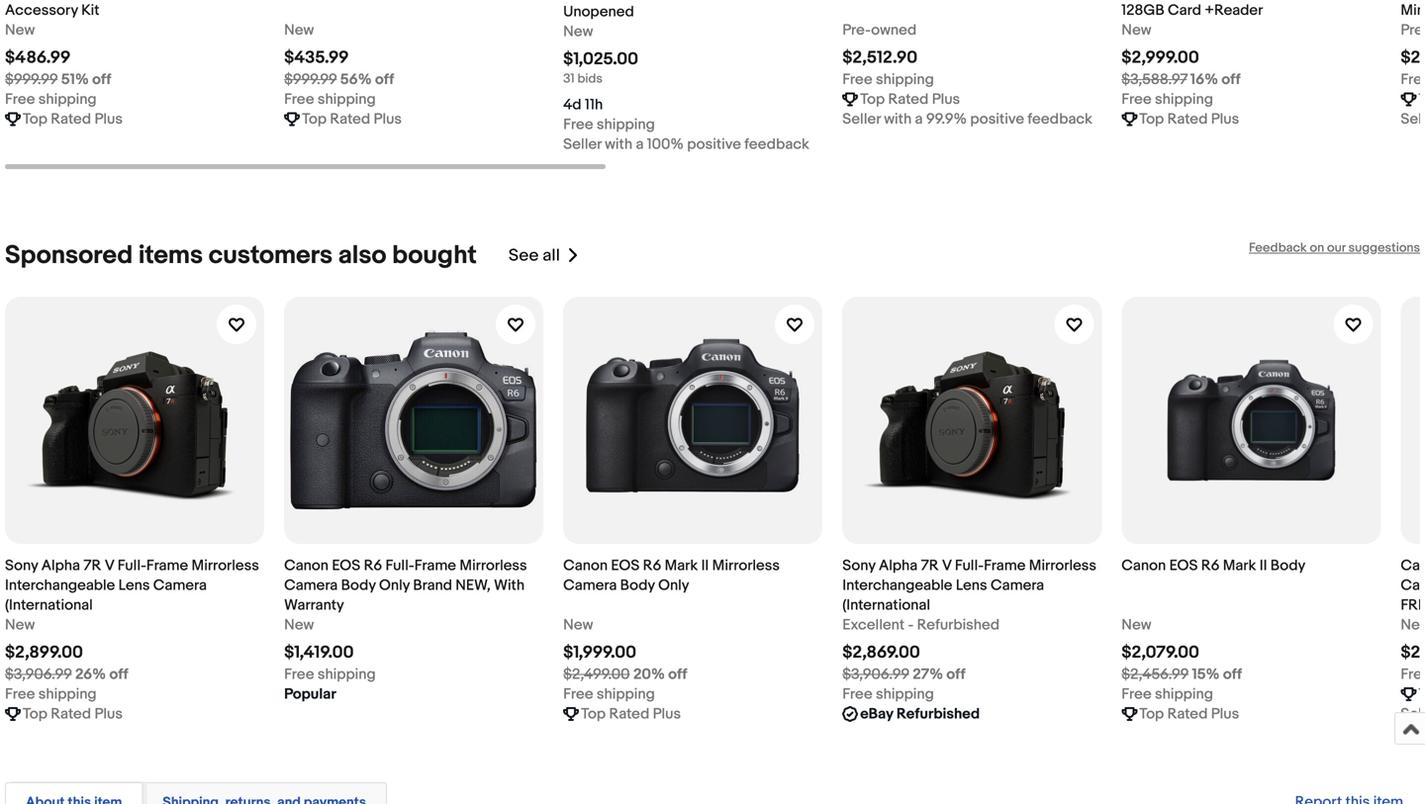 Task type: describe. For each thing, give the bounding box(es) containing it.
r6 for $1,999.00
[[643, 557, 662, 575]]

$3,906.99 inside sony alpha 7r v full-frame mirrorless interchangeable lens camera (international new $2,899.00 $3,906.99 26% off free shipping
[[5, 666, 72, 684]]

seller inside text box
[[843, 110, 881, 128]]

top rated plus text field for $1,999.00
[[581, 705, 681, 725]]

sell for $2,
[[1401, 706, 1426, 724]]

top for alpha
[[23, 706, 47, 724]]

feedback inside new $1,025.00 31 bids 4d 11h free shipping seller with a 100% positive feedback
[[745, 136, 810, 153]]

top for $2,079.00
[[1140, 706, 1165, 724]]

off inside sony alpha 7r v full-frame mirrorless interchangeable lens camera (international excellent - refurbished $2,869.00 $3,906.99 27% off free shipping
[[947, 666, 966, 684]]

-
[[908, 617, 914, 635]]

Popular text field
[[284, 685, 336, 705]]

new for $1,025.00
[[563, 23, 593, 41]]

rated for $1,999.00
[[609, 706, 650, 724]]

free inside new $2,999.00 $3,588.97 16% off free shipping
[[1122, 91, 1152, 108]]

new up $2, text field
[[1401, 617, 1426, 635]]

new $1,999.00 $2,499.00 20% off free shipping
[[563, 617, 688, 704]]

mark for $2,079.00
[[1223, 557, 1257, 575]]

top rated plus for $2,999.00
[[1140, 110, 1240, 128]]

new inside the canon eos r6 full-frame mirrorless camera  body only brand new, with warranty new $1,419.00 free shipping popular
[[284, 617, 314, 635]]

$2,899.00 text field
[[5, 643, 83, 664]]

canon eos r6 mark ii body
[[1122, 557, 1306, 575]]

new $435.99 $999.99 56% off free shipping
[[284, 21, 394, 108]]

new,
[[456, 577, 491, 595]]

rated down 56%
[[330, 110, 370, 128]]

ebay
[[861, 706, 894, 724]]

top rated plus for $1,999.00
[[581, 706, 681, 724]]

all
[[543, 245, 560, 266]]

shipping inside sony alpha 7r v full-frame mirrorless interchangeable lens camera (international new $2,899.00 $3,906.99 26% off free shipping
[[38, 686, 97, 704]]

new text field for $435.99
[[284, 20, 314, 40]]

interchangeable for -
[[843, 577, 953, 595]]

warranty
[[284, 597, 344, 615]]

sony alpha 7r v full-frame mirrorless interchangeable lens camera (international new $2,899.00 $3,906.99 26% off free shipping
[[5, 557, 259, 704]]

refurbished inside text box
[[897, 706, 980, 724]]

$486.99
[[5, 47, 71, 68]]

free shipping text field for $2,079.00
[[1122, 685, 1214, 705]]

sony alpha 7r v full-frame mirrorless interchangeable lens camera (international excellent - refurbished $2,869.00 $3,906.99 27% off free shipping
[[843, 557, 1097, 704]]

canon for $1,999.00
[[563, 557, 608, 575]]

$2,499.00
[[563, 666, 630, 684]]

Seller with a 99.9% positive feedback text field
[[843, 109, 1093, 129]]

$486.99 text field
[[5, 47, 71, 68]]

sony for -
[[843, 557, 876, 575]]

31 bids text field
[[563, 71, 603, 87]]

15%
[[1192, 666, 1220, 684]]

rated up 99.9%
[[889, 91, 929, 108]]

seller with a 99.9% positive feedback
[[843, 110, 1093, 128]]

$1,025.00
[[563, 49, 639, 70]]

previous price $3,588.97 16% off text field
[[1122, 70, 1241, 90]]

rated for $2,999.00
[[1168, 110, 1208, 128]]

Free text field
[[1401, 70, 1426, 90]]

Excellent - Refurbished text field
[[843, 616, 1000, 636]]

owned
[[871, 21, 917, 39]]

$3,906.99 inside sony alpha 7r v full-frame mirrorless interchangeable lens camera (international excellent - refurbished $2,869.00 $3,906.99 27% off free shipping
[[843, 666, 910, 684]]

56%
[[340, 71, 372, 89]]

26%
[[75, 666, 106, 684]]

frame for $2,899.00
[[146, 557, 188, 575]]

positive inside text box
[[971, 110, 1025, 128]]

mirrorless inside sony alpha 7r v full-frame mirrorless interchangeable lens camera (international new $2,899.00 $3,906.99 26% off free shipping
[[192, 557, 259, 575]]

mirrorless inside the canon eos r6 full-frame mirrorless camera  body only brand new, with warranty new $1,419.00 free shipping popular
[[460, 557, 527, 575]]

plus for $2,999.00
[[1212, 110, 1240, 128]]

sponsored
[[5, 240, 133, 271]]

new $2,079.00 $2,456.99 15% off free shipping
[[1122, 617, 1243, 704]]

shipping inside the new $1,999.00 $2,499.00 20% off free shipping
[[597, 686, 655, 704]]

20%
[[634, 666, 665, 684]]

v for -
[[942, 557, 952, 575]]

2 horizontal spatial body
[[1271, 557, 1306, 575]]

$2,6
[[1401, 47, 1426, 68]]

free shipping text field for alpha
[[5, 685, 97, 705]]

canon eos r6 full-frame mirrorless camera  body only brand new, with warranty new $1,419.00 free shipping popular
[[284, 557, 527, 704]]

mirrorless inside canon eos r6 mark ii mirrorless camera body only
[[712, 557, 780, 575]]

See all text field
[[509, 245, 560, 266]]

also
[[338, 240, 387, 271]]

free inside sony alpha 7r v full-frame mirrorless interchangeable lens camera (international excellent - refurbished $2,869.00 $3,906.99 27% off free shipping
[[843, 686, 873, 704]]

previous price $2,499.00 20% off text field
[[563, 665, 688, 685]]

can
[[1401, 557, 1426, 575]]

eos for $2,079.00
[[1170, 557, 1198, 575]]

top for $486.99
[[23, 110, 47, 128]]

v for $2,899.00
[[105, 557, 114, 575]]

new for $2,079.00
[[1122, 617, 1152, 635]]

free shipping text field for $1,999.00
[[563, 685, 655, 705]]

$2, text field
[[1401, 643, 1426, 664]]

top rated plus text field for $486.99
[[23, 109, 123, 129]]

off for $486.99
[[92, 71, 111, 89]]

shipping inside sony alpha 7r v full-frame mirrorless interchangeable lens camera (international excellent - refurbished $2,869.00 $3,906.99 27% off free shipping
[[876, 686, 934, 704]]

full- for $2,899.00
[[118, 557, 146, 575]]

only for canon eos r6 full-frame mirrorless camera  body only brand new, with warranty new $1,419.00 free shipping popular
[[379, 577, 410, 595]]

1 free shipping text field from the top
[[843, 70, 934, 90]]

plus down previous price $999.99 56% off text field
[[374, 110, 402, 128]]

free down $2,
[[1401, 666, 1426, 684]]

free shipping text field for $2,999.00
[[1122, 90, 1214, 109]]

with inside new $1,025.00 31 bids 4d 11h free shipping seller with a 100% positive feedback
[[605, 136, 633, 153]]

7r for $2,899.00
[[84, 557, 101, 575]]

$2,899.00
[[5, 643, 83, 664]]

free inside new $486.99 $999.99 51% off free shipping
[[5, 91, 35, 108]]

off for $435.99
[[375, 71, 394, 89]]

positive inside new $1,025.00 31 bids 4d 11h free shipping seller with a 100% positive feedback
[[687, 136, 741, 153]]

feedback inside text box
[[1028, 110, 1093, 128]]

see all link
[[509, 240, 580, 271]]

bought
[[392, 240, 477, 271]]

$999.99 for $435.99
[[284, 71, 337, 89]]

only for canon eos r6 mark ii mirrorless camera body only
[[658, 577, 690, 595]]

16%
[[1191, 71, 1219, 89]]

sponsored items customers also bought
[[5, 240, 477, 271]]

pre- for $2,6
[[1401, 21, 1426, 39]]

shipping inside new $486.99 $999.99 51% off free shipping
[[38, 91, 97, 108]]

feedback on our suggestions link
[[1249, 240, 1421, 256]]

items
[[138, 240, 203, 271]]

shipping inside new $1,025.00 31 bids 4d 11h free shipping seller with a 100% positive feedback
[[597, 116, 655, 134]]

$1,999.00
[[563, 643, 637, 664]]

$2,512.90
[[843, 47, 918, 68]]

new $486.99 $999.99 51% off free shipping
[[5, 21, 111, 108]]

$2,869.00 text field
[[843, 643, 921, 664]]

previous price $3,906.99 26% off text field
[[5, 665, 128, 685]]

frame for $2,869.00
[[984, 557, 1026, 575]]

previous price $2,456.99 15% off text field
[[1122, 665, 1243, 685]]

new text field for $1,999.00
[[563, 616, 593, 636]]

Pre- text field
[[1401, 20, 1426, 40]]

100%
[[647, 136, 684, 153]]

new text field for $1,025.00
[[563, 22, 593, 41]]

rated for alpha
[[51, 706, 91, 724]]

camera inside the canon eos r6 full-frame mirrorless camera  body only brand new, with warranty new $1,419.00 free shipping popular
[[284, 577, 338, 595]]

top rated plus up 99.9%
[[861, 91, 960, 108]]

customers
[[209, 240, 333, 271]]

top for $1,999.00
[[581, 706, 606, 724]]

Sell text field
[[1401, 109, 1426, 129]]

top rated plus text field down 56%
[[302, 109, 402, 129]]

off for $2,999.00
[[1222, 71, 1241, 89]]

free shipping text field down $1,419.00 text field
[[284, 665, 376, 685]]



Task type: locate. For each thing, give the bounding box(es) containing it.
$3,906.99 down $2,869.00 text box
[[843, 666, 910, 684]]

rated
[[889, 91, 929, 108], [51, 110, 91, 128], [330, 110, 370, 128], [1168, 110, 1208, 128], [51, 706, 91, 724], [609, 706, 650, 724], [1168, 706, 1208, 724]]

2 free shipping text field from the top
[[843, 685, 934, 705]]

(international for $2,899.00
[[5, 597, 93, 615]]

1 $999.99 from the left
[[5, 71, 58, 89]]

off inside new $2,079.00 $2,456.99 15% off free shipping
[[1224, 666, 1243, 684]]

with
[[494, 577, 525, 595]]

canon
[[284, 557, 329, 575], [563, 557, 608, 575], [1122, 557, 1166, 575]]

free down previous price $999.99 56% off text field
[[284, 91, 314, 108]]

new text field up $435.99
[[284, 20, 314, 40]]

0 horizontal spatial full-
[[118, 557, 146, 575]]

1 horizontal spatial frame
[[415, 557, 456, 575]]

new text field up $486.99
[[5, 20, 35, 40]]

free down $3,588.97 at right
[[1122, 91, 1152, 108]]

frame
[[146, 557, 188, 575], [415, 557, 456, 575], [984, 557, 1026, 575]]

1 horizontal spatial eos
[[611, 557, 640, 575]]

2 frame from the left
[[415, 557, 456, 575]]

body for canon eos r6 mark ii mirrorless camera body only
[[620, 577, 655, 595]]

frame inside sony alpha 7r v full-frame mirrorless interchangeable lens camera (international new $2,899.00 $3,906.99 26% off free shipping
[[146, 557, 188, 575]]

New text field
[[563, 22, 593, 41], [563, 616, 593, 636], [1401, 616, 1426, 636]]

free shipping text field down $2,499.00
[[563, 685, 655, 705]]

0 horizontal spatial interchangeable
[[5, 577, 115, 595]]

lens inside sony alpha 7r v full-frame mirrorless interchangeable lens camera (international new $2,899.00 $3,906.99 26% off free shipping
[[118, 577, 150, 595]]

alpha for -
[[879, 557, 918, 575]]

2 $999.99 from the left
[[284, 71, 337, 89]]

new text field up $2, text field
[[1401, 616, 1426, 636]]

shipping inside new $435.99 $999.99 56% off free shipping
[[318, 91, 376, 108]]

only inside canon eos r6 mark ii mirrorless camera body only
[[658, 577, 690, 595]]

full- inside sony alpha 7r v full-frame mirrorless interchangeable lens camera (international excellent - refurbished $2,869.00 $3,906.99 27% off free shipping
[[955, 557, 984, 575]]

2 full- from the left
[[386, 557, 415, 575]]

frame inside sony alpha 7r v full-frame mirrorless interchangeable lens camera (international excellent - refurbished $2,869.00 $3,906.99 27% off free shipping
[[984, 557, 1026, 575]]

11h
[[585, 96, 603, 114]]

1 frame from the left
[[146, 557, 188, 575]]

1 horizontal spatial r6
[[643, 557, 662, 575]]

Seller with a 100% positive feedback text field
[[563, 135, 810, 154]]

0 vertical spatial sell
[[1401, 110, 1426, 128]]

refurbished down 27%
[[897, 706, 980, 724]]

off right 26%
[[109, 666, 128, 684]]

(international
[[5, 597, 93, 615], [843, 597, 931, 615]]

2 eos from the left
[[611, 557, 640, 575]]

see
[[509, 245, 539, 266]]

alpha for $2,899.00
[[41, 557, 80, 575]]

off inside sony alpha 7r v full-frame mirrorless interchangeable lens camera (international new $2,899.00 $3,906.99 26% off free shipping
[[109, 666, 128, 684]]

1 pre- from the left
[[843, 21, 871, 39]]

1 eos from the left
[[332, 557, 361, 575]]

sell for free
[[1401, 110, 1426, 128]]

free inside pre-owned $2,512.90 free shipping
[[843, 71, 873, 89]]

ebay refurbished
[[861, 706, 980, 724]]

full- inside the canon eos r6 full-frame mirrorless camera  body only brand new, with warranty new $1,419.00 free shipping popular
[[386, 557, 415, 575]]

$2,6 text field
[[1401, 47, 1426, 68]]

99.9%
[[927, 110, 967, 128]]

off for $2,079.00
[[1224, 666, 1243, 684]]

new inside new $1,025.00 31 bids 4d 11h free shipping seller with a 100% positive feedback
[[563, 23, 593, 41]]

$999.99
[[5, 71, 58, 89], [284, 71, 337, 89]]

1 horizontal spatial lens
[[956, 577, 988, 595]]

a
[[915, 110, 923, 128], [636, 136, 644, 153]]

top rated plus for $2,079.00
[[1140, 706, 1240, 724]]

2 $3,906.99 from the left
[[843, 666, 910, 684]]

top rated plus
[[861, 91, 960, 108], [23, 110, 123, 128], [302, 110, 402, 128], [1140, 110, 1240, 128], [23, 706, 123, 724], [581, 706, 681, 724], [1140, 706, 1240, 724]]

free inside the new $1,999.00 $2,499.00 20% off free shipping
[[563, 686, 594, 704]]

off right 16%
[[1222, 71, 1241, 89]]

0 horizontal spatial seller
[[563, 136, 602, 153]]

4 mirrorless from the left
[[1029, 557, 1097, 575]]

ii for $1,999.00
[[702, 557, 709, 575]]

top rated plus text field up 99.9%
[[861, 90, 960, 109]]

0 horizontal spatial a
[[636, 136, 644, 153]]

2 canon from the left
[[563, 557, 608, 575]]

new text field for $2,079.00
[[1122, 616, 1152, 636]]

(international up excellent
[[843, 597, 931, 615]]

only inside the canon eos r6 full-frame mirrorless camera  body only brand new, with warranty new $1,419.00 free shipping popular
[[379, 577, 410, 595]]

2 horizontal spatial full-
[[955, 557, 984, 575]]

alpha inside sony alpha 7r v full-frame mirrorless interchangeable lens camera (international new $2,899.00 $3,906.99 26% off free shipping
[[41, 557, 80, 575]]

new for $2,999.00
[[1122, 21, 1152, 39]]

free down $2,499.00
[[563, 686, 594, 704]]

free up the ebay
[[843, 686, 873, 704]]

top rated plus text field down previous price $2,499.00 20% off text field
[[581, 705, 681, 725]]

feedback
[[1028, 110, 1093, 128], [745, 136, 810, 153]]

body for canon eos r6 full-frame mirrorless camera  body only brand new, with warranty new $1,419.00 free shipping popular
[[341, 577, 376, 595]]

with
[[884, 110, 912, 128], [605, 136, 633, 153]]

seller down 4d 11h text field at the top left of page
[[563, 136, 602, 153]]

$999.99 down $486.99 text field
[[5, 71, 58, 89]]

shipping down previous price $999.99 56% off text field
[[318, 91, 376, 108]]

7r inside sony alpha 7r v full-frame mirrorless interchangeable lens camera (international new $2,899.00 $3,906.99 26% off free shipping
[[84, 557, 101, 575]]

2 horizontal spatial canon
[[1122, 557, 1166, 575]]

1 alpha from the left
[[41, 557, 80, 575]]

$3,906.99
[[5, 666, 72, 684], [843, 666, 910, 684]]

shipping down previous price $2,499.00 20% off text field
[[597, 686, 655, 704]]

off
[[92, 71, 111, 89], [375, 71, 394, 89], [1222, 71, 1241, 89], [109, 666, 128, 684], [668, 666, 688, 684], [947, 666, 966, 684], [1224, 666, 1243, 684]]

top down previous price $999.99 51% off text field
[[23, 110, 47, 128]]

new $1,025.00 31 bids 4d 11h free shipping seller with a 100% positive feedback
[[563, 23, 810, 153]]

1 interchangeable from the left
[[5, 577, 115, 595]]

1 horizontal spatial feedback
[[1028, 110, 1093, 128]]

lens
[[118, 577, 150, 595], [956, 577, 988, 595]]

3 r6 from the left
[[1202, 557, 1220, 575]]

canon up $2,079.00 text field
[[1122, 557, 1166, 575]]

shipping down 11h
[[597, 116, 655, 134]]

31
[[563, 71, 575, 87]]

1 mirrorless from the left
[[192, 557, 259, 575]]

2 interchangeable from the left
[[843, 577, 953, 595]]

refurbished inside sony alpha 7r v full-frame mirrorless interchangeable lens camera (international excellent - refurbished $2,869.00 $3,906.99 27% off free shipping
[[917, 617, 1000, 635]]

plus
[[932, 91, 960, 108], [95, 110, 123, 128], [374, 110, 402, 128], [1212, 110, 1240, 128], [95, 706, 123, 724], [653, 706, 681, 724], [1212, 706, 1240, 724]]

$2,079.00
[[1122, 643, 1200, 664]]

sell down free text field
[[1401, 110, 1426, 128]]

rated for $486.99
[[51, 110, 91, 128]]

brand
[[413, 577, 452, 595]]

1 horizontal spatial with
[[884, 110, 912, 128]]

rated down previous price $2,499.00 20% off text field
[[609, 706, 650, 724]]

pre-
[[843, 21, 871, 39], [1401, 21, 1426, 39]]

1 ii from the left
[[702, 557, 709, 575]]

top down previous price $3,906.99 26% off text box
[[23, 706, 47, 724]]

off inside the new $1,999.00 $2,499.00 20% off free shipping
[[668, 666, 688, 684]]

free down 4d 11h text field at the top left of page
[[563, 116, 594, 134]]

our
[[1328, 240, 1346, 256]]

$3,588.97
[[1122, 71, 1187, 89]]

eos for $1,999.00
[[611, 557, 640, 575]]

new text field down warranty
[[284, 616, 314, 636]]

off inside new $486.99 $999.99 51% off free shipping
[[92, 71, 111, 89]]

eos
[[332, 557, 361, 575], [611, 557, 640, 575], [1170, 557, 1198, 575]]

shipping
[[876, 71, 934, 89], [38, 91, 97, 108], [318, 91, 376, 108], [1155, 91, 1214, 108], [597, 116, 655, 134], [318, 666, 376, 684], [38, 686, 97, 704], [597, 686, 655, 704], [876, 686, 934, 704], [1155, 686, 1214, 704]]

plus for $2,079.00
[[1212, 706, 1240, 724]]

1 vertical spatial a
[[636, 136, 644, 153]]

lens for $2,899.00
[[118, 577, 150, 595]]

free shipping text field for $486.99
[[5, 90, 97, 109]]

canon inside the canon eos r6 full-frame mirrorless camera  body only brand new, with warranty new $1,419.00 free shipping popular
[[284, 557, 329, 575]]

0 horizontal spatial $3,906.99
[[5, 666, 72, 684]]

0 vertical spatial feedback
[[1028, 110, 1093, 128]]

free shipping text field down $3,588.97 at right
[[1122, 90, 1214, 109]]

1 horizontal spatial $3,906.99
[[843, 666, 910, 684]]

0 vertical spatial a
[[915, 110, 923, 128]]

canon up $1,999.00 text field
[[563, 557, 608, 575]]

interchangeable for $2,899.00
[[5, 577, 115, 595]]

feedback
[[1249, 240, 1307, 256]]

0 horizontal spatial $999.99
[[5, 71, 58, 89]]

eos inside the canon eos r6 full-frame mirrorless camera  body only brand new, with warranty new $1,419.00 free shipping popular
[[332, 557, 361, 575]]

off right 56%
[[375, 71, 394, 89]]

plus for $486.99
[[95, 110, 123, 128]]

bids
[[578, 71, 603, 87]]

with inside text box
[[884, 110, 912, 128]]

pre-owned $2,512.90 free shipping
[[843, 21, 934, 89]]

canon inside canon eos r6 mark ii mirrorless camera body only
[[563, 557, 608, 575]]

0 horizontal spatial pre-
[[843, 21, 871, 39]]

full-
[[118, 557, 146, 575], [386, 557, 415, 575], [955, 557, 984, 575]]

sony
[[5, 557, 38, 575], [843, 557, 876, 575]]

1 vertical spatial refurbished
[[897, 706, 980, 724]]

free inside new $2,079.00 $2,456.99 15% off free shipping
[[1122, 686, 1152, 704]]

top rated plus text field down previous price $3,906.99 26% off text box
[[23, 705, 123, 725]]

free shipping text field down 51%
[[5, 90, 97, 109]]

2 v from the left
[[942, 557, 952, 575]]

camera inside canon eos r6 mark ii mirrorless camera body only
[[563, 577, 617, 595]]

plus up 99.9%
[[932, 91, 960, 108]]

2 r6 from the left
[[643, 557, 662, 575]]

previous price $3,906.99 27% off text field
[[843, 665, 966, 685]]

eos inside canon eos r6 mark ii mirrorless camera body only
[[611, 557, 640, 575]]

$435.99
[[284, 47, 349, 68]]

r6 for $2,079.00
[[1202, 557, 1220, 575]]

shipping inside pre-owned $2,512.90 free shipping
[[876, 71, 934, 89]]

new up "$1,025.00" text field
[[563, 23, 593, 41]]

$1,025.00 text field
[[563, 49, 639, 70]]

refurbished
[[917, 617, 1000, 635], [897, 706, 980, 724]]

0 horizontal spatial r6
[[364, 557, 382, 575]]

sony for $2,899.00
[[5, 557, 38, 575]]

1 horizontal spatial $999.99
[[284, 71, 337, 89]]

2 horizontal spatial r6
[[1202, 557, 1220, 575]]

new text field for $1,419.00
[[284, 616, 314, 636]]

v inside sony alpha 7r v full-frame mirrorless interchangeable lens camera (international excellent - refurbished $2,869.00 $3,906.99 27% off free shipping
[[942, 557, 952, 575]]

new up $2,899.00 text field
[[5, 617, 35, 635]]

0 horizontal spatial positive
[[687, 136, 741, 153]]

1 vertical spatial feedback
[[745, 136, 810, 153]]

pre- inside pre-owned $2,512.90 free shipping
[[843, 21, 871, 39]]

new text field up the $2,999.00 text field
[[1122, 20, 1152, 40]]

new up $486.99
[[5, 21, 35, 39]]

1 horizontal spatial mark
[[1223, 557, 1257, 575]]

Free shipping text field
[[843, 70, 934, 90], [843, 685, 934, 705]]

0 horizontal spatial with
[[605, 136, 633, 153]]

new text field up "$1,025.00" text field
[[563, 22, 593, 41]]

new text field for new
[[1401, 616, 1426, 636]]

interchangeable inside sony alpha 7r v full-frame mirrorless interchangeable lens camera (international new $2,899.00 $3,906.99 26% off free shipping
[[5, 577, 115, 595]]

ii for $2,079.00
[[1260, 557, 1268, 575]]

7r for -
[[921, 557, 939, 575]]

3 camera from the left
[[563, 577, 617, 595]]

shipping down $1,419.00 text field
[[318, 666, 376, 684]]

0 horizontal spatial alpha
[[41, 557, 80, 575]]

1 sony from the left
[[5, 557, 38, 575]]

1 v from the left
[[105, 557, 114, 575]]

ii
[[702, 557, 709, 575], [1260, 557, 1268, 575]]

7r
[[84, 557, 101, 575], [921, 557, 939, 575]]

1 $3,906.99 from the left
[[5, 666, 72, 684]]

2 sony from the left
[[843, 557, 876, 575]]

$999.99 inside new $486.99 $999.99 51% off free shipping
[[5, 71, 58, 89]]

a left 100%
[[636, 136, 644, 153]]

$1,999.00 text field
[[563, 643, 637, 664]]

new down warranty
[[284, 617, 314, 635]]

1 sell from the top
[[1401, 110, 1426, 128]]

shipping inside new $2,999.00 $3,588.97 16% off free shipping
[[1155, 91, 1214, 108]]

new text field for $2,899.00
[[5, 616, 35, 636]]

0 horizontal spatial 7r
[[84, 557, 101, 575]]

positive right 99.9%
[[971, 110, 1025, 128]]

a inside text box
[[915, 110, 923, 128]]

top rated plus text field down previous price $3,588.97 16% off text box
[[1140, 109, 1240, 129]]

free shipping text field down 56%
[[284, 90, 376, 109]]

Free text field
[[1401, 665, 1426, 685]]

0 horizontal spatial (international
[[5, 597, 93, 615]]

2 lens from the left
[[956, 577, 988, 595]]

alpha up "-"
[[879, 557, 918, 575]]

on
[[1310, 240, 1325, 256]]

Top Rated Plus text field
[[861, 90, 960, 109], [23, 109, 123, 129], [302, 109, 402, 129], [1140, 109, 1240, 129], [23, 705, 123, 725], [581, 705, 681, 725], [1140, 705, 1240, 725]]

$999.99 inside new $435.99 $999.99 56% off free shipping
[[284, 71, 337, 89]]

new inside new $2,079.00 $2,456.99 15% off free shipping
[[1122, 617, 1152, 635]]

see all
[[509, 245, 560, 266]]

body inside the canon eos r6 full-frame mirrorless camera  body only brand new, with warranty new $1,419.00 free shipping popular
[[341, 577, 376, 595]]

2 7r from the left
[[921, 557, 939, 575]]

$1,419.00 text field
[[284, 643, 354, 664]]

free inside new $435.99 $999.99 56% off free shipping
[[284, 91, 314, 108]]

1 vertical spatial with
[[605, 136, 633, 153]]

1 (international from the left
[[5, 597, 93, 615]]

top rated plus text field for $2,079.00
[[1140, 705, 1240, 725]]

free inside the canon eos r6 full-frame mirrorless camera  body only brand new, with warranty new $1,419.00 free shipping popular
[[284, 666, 314, 684]]

1 canon from the left
[[284, 557, 329, 575]]

camera
[[153, 577, 207, 595], [284, 577, 338, 595], [563, 577, 617, 595], [991, 577, 1045, 595]]

$999.99 down $435.99 text box
[[284, 71, 337, 89]]

shipping inside new $2,079.00 $2,456.99 15% off free shipping
[[1155, 686, 1214, 704]]

$2,999.00
[[1122, 47, 1200, 68]]

pre- up $2,512.90 text field
[[843, 21, 871, 39]]

1 horizontal spatial pre-
[[1401, 21, 1426, 39]]

interchangeable
[[5, 577, 115, 595], [843, 577, 953, 595]]

1 horizontal spatial full-
[[386, 557, 415, 575]]

New text field
[[5, 20, 35, 40], [284, 20, 314, 40], [1122, 20, 1152, 40], [5, 616, 35, 636], [284, 616, 314, 636], [1122, 616, 1152, 636]]

shipping inside the canon eos r6 full-frame mirrorless camera  body only brand new, with warranty new $1,419.00 free shipping popular
[[318, 666, 376, 684]]

0 horizontal spatial feedback
[[745, 136, 810, 153]]

top rated plus down 51%
[[23, 110, 123, 128]]

new text field up $1,999.00 text field
[[563, 616, 593, 636]]

1 horizontal spatial positive
[[971, 110, 1025, 128]]

$2,869.00
[[843, 643, 921, 664]]

plus for $1,999.00
[[653, 706, 681, 724]]

alpha
[[41, 557, 80, 575], [879, 557, 918, 575]]

seller inside new $1,025.00 31 bids 4d 11h free shipping seller with a 100% positive feedback
[[563, 136, 602, 153]]

v inside sony alpha 7r v full-frame mirrorless interchangeable lens camera (international new $2,899.00 $3,906.99 26% off free shipping
[[105, 557, 114, 575]]

only left brand
[[379, 577, 410, 595]]

mirrorless
[[192, 557, 259, 575], [460, 557, 527, 575], [712, 557, 780, 575], [1029, 557, 1097, 575]]

with left 99.9%
[[884, 110, 912, 128]]

frame inside the canon eos r6 full-frame mirrorless camera  body only brand new, with warranty new $1,419.00 free shipping popular
[[415, 557, 456, 575]]

rated down previous price $2,456.99 15% off text field
[[1168, 706, 1208, 724]]

1 full- from the left
[[118, 557, 146, 575]]

pre- for owned
[[843, 21, 871, 39]]

0 horizontal spatial v
[[105, 557, 114, 575]]

eBay Refurbished text field
[[861, 705, 980, 725]]

sony up $2,899.00
[[5, 557, 38, 575]]

off inside new $435.99 $999.99 56% off free shipping
[[375, 71, 394, 89]]

free down $2,512.90 text field
[[843, 71, 873, 89]]

0 horizontal spatial frame
[[146, 557, 188, 575]]

1 horizontal spatial only
[[658, 577, 690, 595]]

mark for $1,999.00
[[665, 557, 698, 575]]

interchangeable inside sony alpha 7r v full-frame mirrorless interchangeable lens camera (international excellent - refurbished $2,869.00 $3,906.99 27% off free shipping
[[843, 577, 953, 595]]

shipping down the previous price $3,906.99 27% off text box
[[876, 686, 934, 704]]

0 vertical spatial free shipping text field
[[843, 70, 934, 90]]

top rated plus for $486.99
[[23, 110, 123, 128]]

rated for $2,079.00
[[1168, 706, 1208, 724]]

new inside new $486.99 $999.99 51% off free shipping
[[5, 21, 35, 39]]

rated down previous price $3,588.97 16% off text box
[[1168, 110, 1208, 128]]

free down $2,456.99
[[1122, 686, 1152, 704]]

shipping down previous price $3,906.99 26% off text box
[[38, 686, 97, 704]]

free shipping text field down 11h
[[563, 115, 655, 135]]

plus down 16%
[[1212, 110, 1240, 128]]

new inside sony alpha 7r v full-frame mirrorless interchangeable lens camera (international new $2,899.00 $3,906.99 26% off free shipping
[[5, 617, 35, 635]]

Free shipping text field
[[5, 90, 97, 109], [284, 90, 376, 109], [1122, 90, 1214, 109], [563, 115, 655, 135], [284, 665, 376, 685], [5, 685, 97, 705], [563, 685, 655, 705], [1122, 685, 1214, 705]]

0 horizontal spatial mark
[[665, 557, 698, 575]]

free inside sony alpha 7r v full-frame mirrorless interchangeable lens camera (international new $2,899.00 $3,906.99 26% off free shipping
[[5, 686, 35, 704]]

previous price $999.99 56% off text field
[[284, 70, 394, 90]]

new inside new $2,999.00 $3,588.97 16% off free shipping
[[1122, 21, 1152, 39]]

off right 15%
[[1224, 666, 1243, 684]]

3 canon from the left
[[1122, 557, 1166, 575]]

new up $2,079.00 text field
[[1122, 617, 1152, 635]]

new for $1,999.00
[[563, 617, 593, 635]]

Sell text field
[[1401, 705, 1426, 725]]

2 only from the left
[[658, 577, 690, 595]]

1 horizontal spatial ii
[[1260, 557, 1268, 575]]

1 horizontal spatial seller
[[843, 110, 881, 128]]

new text field up $2,899.00 text field
[[5, 616, 35, 636]]

suggestions
[[1349, 240, 1421, 256]]

1 camera from the left
[[153, 577, 207, 595]]

1 vertical spatial positive
[[687, 136, 741, 153]]

2 pre- from the left
[[1401, 21, 1426, 39]]

2 mark from the left
[[1223, 557, 1257, 575]]

$999.99 for $486.99
[[5, 71, 58, 89]]

top down previous price $999.99 56% off text field
[[302, 110, 327, 128]]

(international for -
[[843, 597, 931, 615]]

off right 27%
[[947, 666, 966, 684]]

canon eos r6 mark ii mirrorless camera body only
[[563, 557, 780, 595]]

0 horizontal spatial only
[[379, 577, 410, 595]]

4d 11h text field
[[563, 95, 603, 115]]

1 r6 from the left
[[364, 557, 382, 575]]

top rated plus down previous price $3,588.97 16% off text box
[[1140, 110, 1240, 128]]

0 vertical spatial positive
[[971, 110, 1025, 128]]

new text field for $486.99
[[5, 20, 35, 40]]

0 horizontal spatial canon
[[284, 557, 329, 575]]

3 full- from the left
[[955, 557, 984, 575]]

1 horizontal spatial interchangeable
[[843, 577, 953, 595]]

free inside new $1,025.00 31 bids 4d 11h free shipping seller with a 100% positive feedback
[[563, 116, 594, 134]]

0 vertical spatial seller
[[843, 110, 881, 128]]

new up $435.99
[[284, 21, 314, 39]]

0 vertical spatial with
[[884, 110, 912, 128]]

27%
[[913, 666, 944, 684]]

2 ii from the left
[[1260, 557, 1268, 575]]

camera inside sony alpha 7r v full-frame mirrorless interchangeable lens camera (international new $2,899.00 $3,906.99 26% off free shipping
[[153, 577, 207, 595]]

2 mirrorless from the left
[[460, 557, 527, 575]]

seller down $2,512.90 text field
[[843, 110, 881, 128]]

can new $2, free
[[1401, 557, 1426, 684]]

top rated plus down previous price $2,456.99 15% off text field
[[1140, 706, 1240, 724]]

new inside the new $1,999.00 $2,499.00 20% off free shipping
[[563, 617, 593, 635]]

top
[[861, 91, 885, 108], [23, 110, 47, 128], [302, 110, 327, 128], [1140, 110, 1165, 128], [23, 706, 47, 724], [581, 706, 606, 724], [1140, 706, 1165, 724]]

top for $2,999.00
[[1140, 110, 1165, 128]]

1 horizontal spatial v
[[942, 557, 952, 575]]

free shipping text field for $1,025.00
[[563, 115, 655, 135]]

free shipping text field down $2,899.00 text field
[[5, 685, 97, 705]]

1 horizontal spatial canon
[[563, 557, 608, 575]]

alpha up $2,899.00
[[41, 557, 80, 575]]

2 alpha from the left
[[879, 557, 918, 575]]

$2,999.00 text field
[[1122, 47, 1200, 68]]

1 mark from the left
[[665, 557, 698, 575]]

lens for -
[[956, 577, 988, 595]]

canon up warranty
[[284, 557, 329, 575]]

new up the $2,999.00 text field
[[1122, 21, 1152, 39]]

pre- $2,6 free
[[1401, 21, 1426, 89]]

plus down 20% at the left bottom of page
[[653, 706, 681, 724]]

plus down 26%
[[95, 706, 123, 724]]

popular
[[284, 686, 336, 704]]

0 vertical spatial refurbished
[[917, 617, 1000, 635]]

2 horizontal spatial frame
[[984, 557, 1026, 575]]

$2,079.00 text field
[[1122, 643, 1200, 664]]

top rated plus text field for $2,999.00
[[1140, 109, 1240, 129]]

1 horizontal spatial sony
[[843, 557, 876, 575]]

r6
[[364, 557, 382, 575], [643, 557, 662, 575], [1202, 557, 1220, 575]]

new text field for $2,999.00
[[1122, 20, 1152, 40]]

1 vertical spatial seller
[[563, 136, 602, 153]]

mirrorless inside sony alpha 7r v full-frame mirrorless interchangeable lens camera (international excellent - refurbished $2,869.00 $3,906.99 27% off free shipping
[[1029, 557, 1097, 575]]

1 horizontal spatial body
[[620, 577, 655, 595]]

2 camera from the left
[[284, 577, 338, 595]]

4 camera from the left
[[991, 577, 1045, 595]]

$435.99 text field
[[284, 47, 349, 68]]

$1,419.00
[[284, 643, 354, 664]]

top rated plus text field down 51%
[[23, 109, 123, 129]]

2 (international from the left
[[843, 597, 931, 615]]

$2,512.90 text field
[[843, 47, 918, 68]]

7r inside sony alpha 7r v full-frame mirrorless interchangeable lens camera (international excellent - refurbished $2,869.00 $3,906.99 27% off free shipping
[[921, 557, 939, 575]]

top rated plus for alpha
[[23, 706, 123, 724]]

0 horizontal spatial body
[[341, 577, 376, 595]]

seller
[[843, 110, 881, 128], [563, 136, 602, 153]]

1 vertical spatial free shipping text field
[[843, 685, 934, 705]]

1 horizontal spatial alpha
[[879, 557, 918, 575]]

1 horizontal spatial a
[[915, 110, 923, 128]]

0 horizontal spatial eos
[[332, 557, 361, 575]]

full- inside sony alpha 7r v full-frame mirrorless interchangeable lens camera (international new $2,899.00 $3,906.99 26% off free shipping
[[118, 557, 146, 575]]

3 mirrorless from the left
[[712, 557, 780, 575]]

1 horizontal spatial 7r
[[921, 557, 939, 575]]

free shipping text field up the ebay
[[843, 685, 934, 705]]

top down $2,512.90 text field
[[861, 91, 885, 108]]

excellent
[[843, 617, 905, 635]]

plus for alpha
[[95, 706, 123, 724]]

top rated plus text field for alpha
[[23, 705, 123, 725]]

plus down 15%
[[1212, 706, 1240, 724]]

sony inside sony alpha 7r v full-frame mirrorless interchangeable lens camera (international new $2,899.00 $3,906.99 26% off free shipping
[[5, 557, 38, 575]]

previous price $999.99 51% off text field
[[5, 70, 111, 90]]

3 eos from the left
[[1170, 557, 1198, 575]]

1 only from the left
[[379, 577, 410, 595]]

0 horizontal spatial sony
[[5, 557, 38, 575]]

body
[[1271, 557, 1306, 575], [341, 577, 376, 595], [620, 577, 655, 595]]

free down previous price $999.99 51% off text field
[[5, 91, 35, 108]]

top rated plus down previous price $3,906.99 26% off text box
[[23, 706, 123, 724]]

2 sell from the top
[[1401, 706, 1426, 724]]

new up $1,999.00 text field
[[563, 617, 593, 635]]

canon for $2,079.00
[[1122, 557, 1166, 575]]

3 frame from the left
[[984, 557, 1026, 575]]

free down the $2,6
[[1401, 71, 1426, 89]]

free down $2,899.00 text field
[[5, 686, 35, 704]]

interchangeable up $2,899.00
[[5, 577, 115, 595]]

0 horizontal spatial lens
[[118, 577, 150, 595]]

top rated plus text field down previous price $2,456.99 15% off text field
[[1140, 705, 1240, 725]]

1 horizontal spatial (international
[[843, 597, 931, 615]]

1 7r from the left
[[84, 557, 101, 575]]

51%
[[61, 71, 89, 89]]

shipping down previous price $3,588.97 16% off text box
[[1155, 91, 1214, 108]]

(international inside sony alpha 7r v full-frame mirrorless interchangeable lens camera (international excellent - refurbished $2,869.00 $3,906.99 27% off free shipping
[[843, 597, 931, 615]]

tab list
[[5, 779, 1421, 805]]

$2,456.99
[[1122, 666, 1189, 684]]

off for $1,999.00
[[668, 666, 688, 684]]

ii inside canon eos r6 mark ii mirrorless camera body only
[[702, 557, 709, 575]]

top rated plus down 56%
[[302, 110, 402, 128]]

plus down previous price $999.99 51% off text field
[[95, 110, 123, 128]]

r6 inside the canon eos r6 full-frame mirrorless camera  body only brand new, with warranty new $1,419.00 free shipping popular
[[364, 557, 382, 575]]

feedback on our suggestions
[[1249, 240, 1421, 256]]

$2,
[[1401, 643, 1426, 664]]

None text field
[[1419, 90, 1426, 109], [1419, 685, 1426, 705], [1419, 90, 1426, 109], [1419, 685, 1426, 705]]

mark
[[665, 557, 698, 575], [1223, 557, 1257, 575]]

alpha inside sony alpha 7r v full-frame mirrorless interchangeable lens camera (international excellent - refurbished $2,869.00 $3,906.99 27% off free shipping
[[879, 557, 918, 575]]

shipping down 51%
[[38, 91, 97, 108]]

new for $435.99
[[284, 21, 314, 39]]

new
[[5, 21, 35, 39], [284, 21, 314, 39], [1122, 21, 1152, 39], [563, 23, 593, 41], [5, 617, 35, 635], [284, 617, 314, 635], [563, 617, 593, 635], [1122, 617, 1152, 635], [1401, 617, 1426, 635]]

0 horizontal spatial ii
[[702, 557, 709, 575]]

Pre-owned text field
[[843, 20, 917, 40]]

refurbished right "-"
[[917, 617, 1000, 635]]

body inside canon eos r6 mark ii mirrorless camera body only
[[620, 577, 655, 595]]

1 vertical spatial sell
[[1401, 706, 1426, 724]]

new text field up $2,079.00 text field
[[1122, 616, 1152, 636]]

camera inside sony alpha 7r v full-frame mirrorless interchangeable lens camera (international excellent - refurbished $2,869.00 $3,906.99 27% off free shipping
[[991, 577, 1045, 595]]

new inside new $435.99 $999.99 56% off free shipping
[[284, 21, 314, 39]]

lens inside sony alpha 7r v full-frame mirrorless interchangeable lens camera (international excellent - refurbished $2,869.00 $3,906.99 27% off free shipping
[[956, 577, 988, 595]]

off inside new $2,999.00 $3,588.97 16% off free shipping
[[1222, 71, 1241, 89]]

1 lens from the left
[[118, 577, 150, 595]]

a inside new $1,025.00 31 bids 4d 11h free shipping seller with a 100% positive feedback
[[636, 136, 644, 153]]

full- for $2,869.00
[[955, 557, 984, 575]]

(international up $2,899.00 text field
[[5, 597, 93, 615]]

sony inside sony alpha 7r v full-frame mirrorless interchangeable lens camera (international excellent - refurbished $2,869.00 $3,906.99 27% off free shipping
[[843, 557, 876, 575]]

r6 inside canon eos r6 mark ii mirrorless camera body only
[[643, 557, 662, 575]]

sell down free text box
[[1401, 706, 1426, 724]]

eos up $1,999.00 text field
[[611, 557, 640, 575]]

positive
[[971, 110, 1025, 128], [687, 136, 741, 153]]

(international inside sony alpha 7r v full-frame mirrorless interchangeable lens camera (international new $2,899.00 $3,906.99 26% off free shipping
[[5, 597, 93, 615]]

new for $486.99
[[5, 21, 35, 39]]

2 horizontal spatial eos
[[1170, 557, 1198, 575]]

4d
[[563, 96, 582, 114]]

pre- up the $2,6
[[1401, 21, 1426, 39]]

new $2,999.00 $3,588.97 16% off free shipping
[[1122, 21, 1241, 108]]

mark inside canon eos r6 mark ii mirrorless camera body only
[[665, 557, 698, 575]]



Task type: vqa. For each thing, say whether or not it's contained in the screenshot.
a inside the text field
yes



